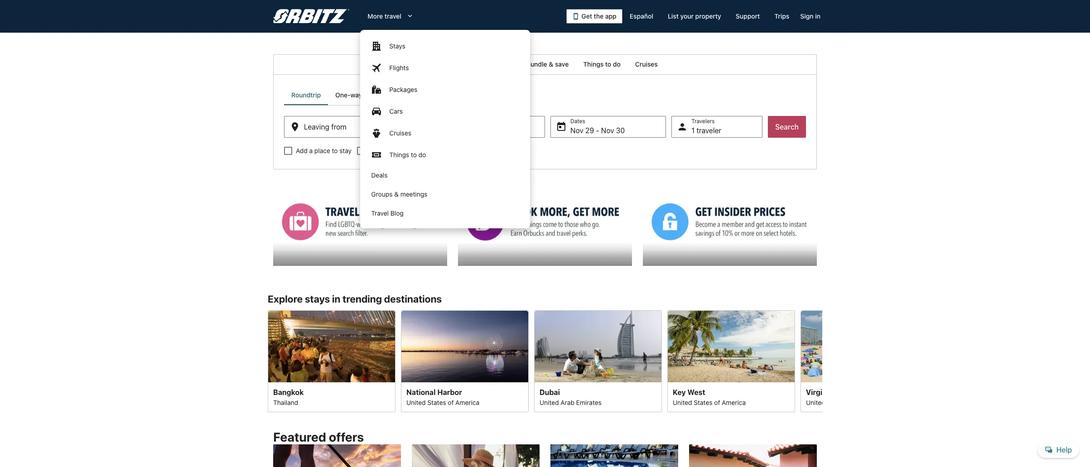 Task type: locate. For each thing, give the bounding box(es) containing it.
west
[[688, 388, 706, 396]]

0 horizontal spatial america
[[456, 398, 480, 406]]

1 united from the left
[[407, 398, 426, 406]]

1 states from the left
[[428, 398, 446, 406]]

1 horizontal spatial things
[[583, 60, 604, 68]]

list your property
[[668, 12, 722, 20]]

2 united from the left
[[540, 398, 559, 406]]

& right groups
[[394, 190, 399, 198]]

0 vertical spatial in
[[815, 12, 821, 20]]

0 vertical spatial things to do link
[[576, 54, 628, 74]]

of for harbor
[[448, 398, 454, 406]]

2 horizontal spatial states
[[827, 398, 846, 406]]

1 add from the left
[[296, 147, 308, 155]]

states
[[428, 398, 446, 406], [694, 398, 713, 406], [827, 398, 846, 406]]

one-way link
[[328, 85, 370, 105]]

sign
[[801, 12, 814, 20]]

& for groups
[[394, 190, 399, 198]]

traveler
[[697, 126, 722, 135]]

0 horizontal spatial states
[[428, 398, 446, 406]]

things to do link right save
[[576, 54, 628, 74]]

a left 'car'
[[382, 147, 386, 155]]

things
[[583, 60, 604, 68], [390, 151, 409, 159]]

united down dubai
[[540, 398, 559, 406]]

bundle
[[527, 60, 547, 68]]

bundle & save link
[[519, 54, 576, 74]]

in right sign
[[815, 12, 821, 20]]

key west united states of america
[[673, 388, 746, 406]]

0 horizontal spatial things
[[390, 151, 409, 159]]

1 america from the left
[[456, 398, 480, 406]]

bundle & save
[[527, 60, 569, 68]]

add for add a car
[[369, 147, 381, 155]]

united down virginia
[[806, 398, 826, 406]]

cars link
[[361, 101, 530, 122]]

add left 'car'
[[369, 147, 381, 155]]

0 horizontal spatial &
[[394, 190, 399, 198]]

list your property link
[[661, 8, 729, 24]]

a
[[309, 147, 313, 155], [382, 147, 386, 155]]

1 of from the left
[[448, 398, 454, 406]]

of
[[448, 398, 454, 406], [714, 398, 720, 406], [848, 398, 854, 406]]

a for place
[[309, 147, 313, 155]]

2 a from the left
[[382, 147, 386, 155]]

2 states from the left
[[694, 398, 713, 406]]

things to do link up "groups & meetings" link
[[361, 144, 530, 166]]

of for beach
[[848, 398, 854, 406]]

3 of from the left
[[848, 398, 854, 406]]

show next card image
[[817, 356, 828, 367]]

featured offers region
[[268, 425, 823, 467]]

united inside virginia beach united states of america
[[806, 398, 826, 406]]

0 horizontal spatial of
[[448, 398, 454, 406]]

of inside virginia beach united states of america
[[848, 398, 854, 406]]

destinations
[[384, 293, 442, 305]]

1 vertical spatial things to do
[[390, 151, 426, 159]]

0 vertical spatial cruises link
[[628, 54, 665, 74]]

cruises
[[635, 60, 658, 68], [390, 129, 412, 137]]

2 horizontal spatial to
[[605, 60, 612, 68]]

america inside national harbor united states of america
[[456, 398, 480, 406]]

3 united from the left
[[673, 398, 692, 406]]

united down national at the bottom of the page
[[407, 398, 426, 406]]

bangkok
[[273, 388, 304, 396]]

29
[[586, 126, 594, 135]]

united for national harbor
[[407, 398, 426, 406]]

featured offers
[[273, 430, 364, 445]]

place
[[315, 147, 330, 155]]

1 horizontal spatial america
[[722, 398, 746, 406]]

2 add from the left
[[369, 147, 381, 155]]

1 horizontal spatial a
[[382, 147, 386, 155]]

tab list
[[273, 54, 817, 74], [284, 85, 413, 105]]

2 of from the left
[[714, 398, 720, 406]]

1 horizontal spatial cruises link
[[628, 54, 665, 74]]

0 horizontal spatial in
[[332, 293, 341, 305]]

things to do up meetings
[[390, 151, 426, 159]]

1 nov from the left
[[571, 126, 584, 135]]

1 horizontal spatial in
[[815, 12, 821, 20]]

2 horizontal spatial of
[[848, 398, 854, 406]]

2 horizontal spatial america
[[855, 398, 879, 406]]

1 horizontal spatial things to do
[[583, 60, 621, 68]]

states inside "key west united states of america"
[[694, 398, 713, 406]]

of inside national harbor united states of america
[[448, 398, 454, 406]]

nov left 29
[[571, 126, 584, 135]]

things to do link
[[576, 54, 628, 74], [361, 144, 530, 166]]

stays link
[[361, 35, 530, 57]]

& left save
[[549, 60, 554, 68]]

1 vertical spatial things to do link
[[361, 144, 530, 166]]

things up groups & meetings
[[390, 151, 409, 159]]

nov right -
[[601, 126, 614, 135]]

america
[[456, 398, 480, 406], [722, 398, 746, 406], [855, 398, 879, 406]]

things to do
[[583, 60, 621, 68], [390, 151, 426, 159]]

1 horizontal spatial &
[[549, 60, 554, 68]]

search button
[[768, 116, 806, 138]]

states inside virginia beach united states of america
[[827, 398, 846, 406]]

0 horizontal spatial cruises link
[[361, 122, 530, 144]]

add left place
[[296, 147, 308, 155]]

3 states from the left
[[827, 398, 846, 406]]

united down key on the bottom of the page
[[673, 398, 692, 406]]

1 horizontal spatial add
[[369, 147, 381, 155]]

0 horizontal spatial nov
[[571, 126, 584, 135]]

of inside "key west united states of america"
[[714, 398, 720, 406]]

1 a from the left
[[309, 147, 313, 155]]

united for key west
[[673, 398, 692, 406]]

tab list containing bundle & save
[[273, 54, 817, 74]]

add for add a place to stay
[[296, 147, 308, 155]]

0 vertical spatial things to do
[[583, 60, 621, 68]]

bangkok featuring a bridge, skyline and a river or creek image
[[268, 310, 396, 382]]

0 vertical spatial &
[[549, 60, 554, 68]]

featured offers main content
[[0, 54, 1090, 467]]

0 vertical spatial cruises
[[635, 60, 658, 68]]

1 horizontal spatial nov
[[601, 126, 614, 135]]

1 horizontal spatial do
[[613, 60, 621, 68]]

multi-
[[377, 91, 395, 99]]

3 america from the left
[[855, 398, 879, 406]]

in inside the featured offers main content
[[332, 293, 341, 305]]

0 horizontal spatial add
[[296, 147, 308, 155]]

0 horizontal spatial a
[[309, 147, 313, 155]]

beach
[[835, 388, 857, 396]]

2 america from the left
[[722, 398, 746, 406]]

search
[[776, 123, 799, 131]]

states inside national harbor united states of america
[[428, 398, 446, 406]]

america inside "key west united states of america"
[[722, 398, 746, 406]]

1 horizontal spatial cruises
[[635, 60, 658, 68]]

0 vertical spatial tab list
[[273, 54, 817, 74]]

1 vertical spatial tab list
[[284, 85, 413, 105]]

states down beach
[[827, 398, 846, 406]]

0 horizontal spatial things to do
[[390, 151, 426, 159]]

states down west
[[694, 398, 713, 406]]

orbitz logo image
[[273, 9, 350, 24]]

get
[[582, 12, 592, 20]]

0 vertical spatial do
[[613, 60, 621, 68]]

& inside tab list
[[549, 60, 554, 68]]

1 traveler
[[692, 126, 722, 135]]

4 united from the left
[[806, 398, 826, 406]]

america for harbor
[[456, 398, 480, 406]]

1 vertical spatial do
[[419, 151, 426, 159]]

packages link
[[361, 79, 530, 101]]

states down harbor
[[428, 398, 446, 406]]

0 horizontal spatial cruises
[[390, 129, 412, 137]]

stays
[[390, 42, 406, 50]]

1 vertical spatial cruises link
[[361, 122, 530, 144]]

1 vertical spatial &
[[394, 190, 399, 198]]

states for beach
[[827, 398, 846, 406]]

explore
[[268, 293, 303, 305]]

1 horizontal spatial of
[[714, 398, 720, 406]]

1 vertical spatial things
[[390, 151, 409, 159]]

the
[[594, 12, 604, 20]]

to
[[605, 60, 612, 68], [332, 147, 338, 155], [411, 151, 417, 159]]

groups & meetings link
[[361, 185, 530, 204]]

travel blog
[[371, 209, 404, 217]]

multi-city
[[377, 91, 406, 99]]

0 vertical spatial things
[[583, 60, 604, 68]]

in right the stays
[[332, 293, 341, 305]]

add
[[296, 147, 308, 155], [369, 147, 381, 155]]

tab list containing roundtrip
[[284, 85, 413, 105]]

packages
[[390, 86, 418, 93]]

nov
[[571, 126, 584, 135], [601, 126, 614, 135]]

jumeira beach and park featuring a beach as well as a small group of people image
[[534, 310, 662, 382]]

1 horizontal spatial states
[[694, 398, 713, 406]]

things right save
[[583, 60, 604, 68]]

get the app link
[[567, 9, 623, 24]]

united inside "key west united states of america"
[[673, 398, 692, 406]]

states for harbor
[[428, 398, 446, 406]]

more travel button
[[361, 8, 421, 24]]

in
[[815, 12, 821, 20], [332, 293, 341, 305]]

to inside tab list
[[605, 60, 612, 68]]

united inside dubai united arab emirates
[[540, 398, 559, 406]]

1 vertical spatial in
[[332, 293, 341, 305]]

support
[[736, 12, 760, 20]]

cruises link
[[628, 54, 665, 74], [361, 122, 530, 144]]

&
[[549, 60, 554, 68], [394, 190, 399, 198]]

dubai
[[540, 388, 560, 396]]

get the app
[[582, 12, 617, 20]]

deals link
[[361, 166, 530, 185]]

a left place
[[309, 147, 313, 155]]

america inside virginia beach united states of america
[[855, 398, 879, 406]]

united inside national harbor united states of america
[[407, 398, 426, 406]]

30
[[616, 126, 625, 135]]

things to do right save
[[583, 60, 621, 68]]

united
[[407, 398, 426, 406], [540, 398, 559, 406], [673, 398, 692, 406], [806, 398, 826, 406]]

more
[[368, 12, 383, 20]]

travel
[[385, 12, 402, 20]]



Task type: describe. For each thing, give the bounding box(es) containing it.
español button
[[623, 8, 661, 24]]

states for west
[[694, 398, 713, 406]]

explore stays in trending destinations
[[268, 293, 442, 305]]

list
[[668, 12, 679, 20]]

blog
[[391, 209, 404, 217]]

stay
[[340, 147, 352, 155]]

1 horizontal spatial things to do link
[[576, 54, 628, 74]]

national
[[407, 388, 436, 396]]

of for west
[[714, 398, 720, 406]]

arab
[[561, 398, 575, 406]]

emirates
[[576, 398, 602, 406]]

travel blog link
[[361, 204, 530, 223]]

nov 29 - nov 30 button
[[551, 116, 666, 138]]

city
[[395, 91, 406, 99]]

1 horizontal spatial to
[[411, 151, 417, 159]]

trips
[[775, 12, 790, 20]]

america for west
[[722, 398, 746, 406]]

1 traveler button
[[672, 116, 763, 138]]

property
[[696, 12, 722, 20]]

-
[[596, 126, 599, 135]]

things to do inside tab list
[[583, 60, 621, 68]]

stays
[[305, 293, 330, 305]]

roundtrip link
[[284, 85, 328, 105]]

sign in
[[801, 12, 821, 20]]

a for car
[[382, 147, 386, 155]]

deals
[[371, 171, 388, 179]]

0 horizontal spatial things to do link
[[361, 144, 530, 166]]

car
[[388, 147, 397, 155]]

groups & meetings
[[371, 190, 428, 198]]

meetings
[[401, 190, 428, 198]]

trending
[[343, 293, 382, 305]]

1
[[692, 126, 695, 135]]

way
[[351, 91, 362, 99]]

0 horizontal spatial do
[[419, 151, 426, 159]]

national harbor united states of america
[[407, 388, 480, 406]]

sign in button
[[797, 8, 824, 24]]

add a car
[[369, 147, 397, 155]]

nov 29 - nov 30
[[571, 126, 625, 135]]

harbor
[[438, 388, 462, 396]]

groups
[[371, 190, 393, 198]]

thailand
[[273, 398, 298, 406]]

travel
[[371, 209, 389, 217]]

america for beach
[[855, 398, 879, 406]]

dubai united arab emirates
[[540, 388, 602, 406]]

featured
[[273, 430, 326, 445]]

virginia beach showing a beach, general coastal views and a coastal town image
[[801, 310, 929, 382]]

flights
[[390, 64, 409, 72]]

in inside dropdown button
[[815, 12, 821, 20]]

one-
[[335, 91, 351, 99]]

2 nov from the left
[[601, 126, 614, 135]]

virginia
[[806, 388, 833, 396]]

flights link
[[361, 57, 530, 79]]

español
[[630, 12, 654, 20]]

app
[[605, 12, 617, 20]]

things inside the featured offers main content
[[583, 60, 604, 68]]

key
[[673, 388, 686, 396]]

trips link
[[768, 8, 797, 24]]

support link
[[729, 8, 768, 24]]

show previous card image
[[262, 356, 273, 367]]

multi-city link
[[370, 85, 413, 105]]

do inside the featured offers main content
[[613, 60, 621, 68]]

roundtrip
[[291, 91, 321, 99]]

one-way
[[335, 91, 362, 99]]

download the app button image
[[573, 13, 580, 20]]

bangkok thailand
[[273, 388, 304, 406]]

south beach featuring tropical scenes, general coastal views and a beach image
[[668, 310, 795, 382]]

virginia beach united states of america
[[806, 388, 879, 406]]

save
[[555, 60, 569, 68]]

united for virginia beach
[[806, 398, 826, 406]]

offers
[[329, 430, 364, 445]]

1 vertical spatial cruises
[[390, 129, 412, 137]]

cars
[[390, 107, 403, 115]]

add a place to stay
[[296, 147, 352, 155]]

0 horizontal spatial to
[[332, 147, 338, 155]]

more travel
[[368, 12, 402, 20]]

& for bundle
[[549, 60, 554, 68]]

your
[[681, 12, 694, 20]]

cruises inside the featured offers main content
[[635, 60, 658, 68]]



Task type: vqa. For each thing, say whether or not it's contained in the screenshot.
the leftmost "America"
yes



